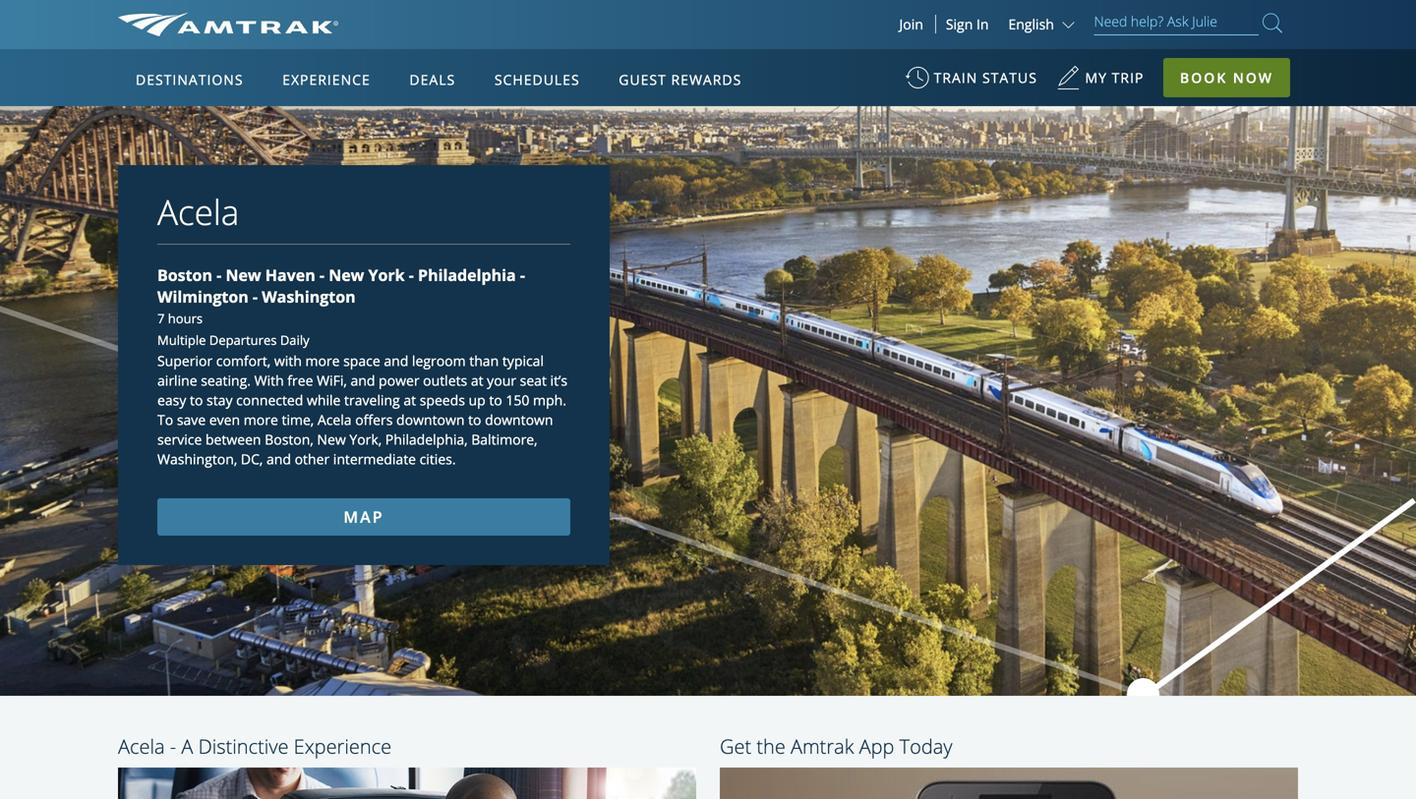 Task type: describe. For each thing, give the bounding box(es) containing it.
a
[[181, 733, 193, 760]]

outlets
[[423, 371, 467, 390]]

1 downtown from the left
[[396, 411, 465, 429]]

sign in button
[[946, 15, 989, 33]]

departures
[[209, 331, 277, 349]]

banner containing join
[[0, 0, 1416, 454]]

boston
[[157, 265, 212, 286]]

it's
[[550, 371, 568, 390]]

to
[[157, 411, 173, 429]]

mph.
[[533, 391, 567, 410]]

other
[[295, 450, 330, 469]]

up
[[469, 391, 486, 410]]

new up other at left bottom
[[317, 430, 346, 449]]

philadelphia
[[418, 265, 516, 286]]

than
[[469, 352, 499, 370]]

application inside banner
[[191, 164, 663, 440]]

train
[[934, 68, 978, 87]]

while
[[307, 391, 341, 410]]

now
[[1233, 68, 1274, 87]]

status
[[983, 68, 1038, 87]]

with
[[254, 371, 284, 390]]

hours
[[168, 310, 203, 328]]

baltimore,
[[471, 430, 538, 449]]

map button
[[157, 499, 570, 536]]

7
[[157, 310, 165, 328]]

trip
[[1112, 68, 1144, 87]]

philadelphia,
[[385, 430, 468, 449]]

schedules link
[[487, 49, 588, 106]]

seating.
[[201, 371, 251, 390]]

easy
[[157, 391, 186, 410]]

connected
[[236, 391, 303, 410]]

airline
[[157, 371, 197, 390]]

the
[[757, 733, 786, 760]]

today
[[900, 733, 953, 760]]

1 vertical spatial experience
[[294, 733, 392, 760]]

stay
[[207, 391, 233, 410]]

train status link
[[906, 59, 1038, 107]]

haven
[[265, 265, 315, 286]]

acela for acela - a distinctive experience
[[118, 733, 165, 760]]

cities.
[[420, 450, 456, 469]]

-
[[170, 733, 176, 760]]

deals button
[[402, 52, 463, 107]]

offers
[[355, 411, 393, 429]]

destinations
[[136, 70, 243, 89]]

map
[[344, 507, 384, 528]]

destinations button
[[128, 52, 251, 107]]

book now button
[[1164, 58, 1290, 97]]

your
[[487, 371, 516, 390]]

york,
[[350, 430, 382, 449]]

amtrak
[[791, 733, 854, 760]]

regions map image
[[191, 164, 663, 440]]

sign in
[[946, 15, 989, 33]]

superior
[[157, 352, 213, 370]]

free
[[288, 371, 313, 390]]

Please enter your search item search field
[[1094, 10, 1259, 35]]

join button
[[888, 15, 936, 33]]

1 horizontal spatial and
[[351, 371, 375, 390]]

even
[[209, 411, 240, 429]]

rewards
[[671, 70, 742, 89]]

space
[[343, 352, 380, 370]]

train status
[[934, 68, 1038, 87]]

seat
[[520, 371, 547, 390]]



Task type: locate. For each thing, give the bounding box(es) containing it.
legroom
[[412, 352, 466, 370]]

acela - a distinctive experience
[[118, 733, 392, 760]]

acela for acela
[[157, 188, 239, 236]]

2 horizontal spatial and
[[384, 352, 408, 370]]

search icon image
[[1263, 9, 1283, 36]]

daily
[[280, 331, 309, 349]]

to up save
[[190, 391, 203, 410]]

acela down while
[[318, 411, 352, 429]]

english
[[1009, 15, 1054, 33]]

1 horizontal spatial at
[[471, 371, 483, 390]]

and down "boston,"
[[267, 450, 291, 469]]

with
[[274, 352, 302, 370]]

comfort,
[[216, 352, 271, 370]]

150
[[506, 391, 530, 410]]

my trip button
[[1057, 59, 1144, 107]]

my trip
[[1085, 68, 1144, 87]]

wilmington
[[157, 286, 249, 307]]

0 horizontal spatial more
[[244, 411, 278, 429]]

new
[[226, 265, 261, 286], [329, 265, 364, 286], [317, 430, 346, 449]]

power
[[379, 371, 420, 390]]

new up wilmington
[[226, 265, 261, 286]]

acela up boston
[[157, 188, 239, 236]]

in
[[977, 15, 989, 33]]

guest rewards
[[619, 70, 742, 89]]

experience inside popup button
[[282, 70, 371, 89]]

0 horizontal spatial at
[[404, 391, 416, 410]]

and down space
[[351, 371, 375, 390]]

save
[[177, 411, 206, 429]]

banner
[[0, 0, 1416, 454]]

0 vertical spatial acela
[[157, 188, 239, 236]]

0 vertical spatial experience
[[282, 70, 371, 89]]

1 vertical spatial at
[[404, 391, 416, 410]]

2 vertical spatial and
[[267, 450, 291, 469]]

schedules
[[495, 70, 580, 89]]

traveling
[[344, 391, 400, 410]]

sign
[[946, 15, 973, 33]]

0 vertical spatial at
[[471, 371, 483, 390]]

at up up
[[471, 371, 483, 390]]

deals
[[410, 70, 456, 89]]

0 vertical spatial more
[[305, 352, 340, 370]]

and
[[384, 352, 408, 370], [351, 371, 375, 390], [267, 450, 291, 469]]

more down connected
[[244, 411, 278, 429]]

dc,
[[241, 450, 263, 469]]

0 horizontal spatial and
[[267, 450, 291, 469]]

book
[[1180, 68, 1228, 87]]

washington
[[262, 286, 356, 307]]

service
[[157, 430, 202, 449]]

boston,
[[265, 430, 314, 449]]

distinctive
[[198, 733, 289, 760]]

amtrak image
[[118, 13, 339, 36]]

typical
[[502, 352, 544, 370]]

english button
[[1009, 15, 1079, 33]]

more
[[305, 352, 340, 370], [244, 411, 278, 429]]

downtown up philadelphia, on the bottom of the page
[[396, 411, 465, 429]]

get
[[720, 733, 752, 760]]

acela left -
[[118, 733, 165, 760]]

intermediate
[[333, 450, 416, 469]]

acela
[[157, 188, 239, 236], [318, 411, 352, 429], [118, 733, 165, 760]]

wifi,
[[317, 371, 347, 390]]

downtown down 150
[[485, 411, 553, 429]]

experience button
[[275, 52, 378, 107]]

2 downtown from the left
[[485, 411, 553, 429]]

more up wifi,
[[305, 352, 340, 370]]

to
[[190, 391, 203, 410], [489, 391, 502, 410], [468, 411, 481, 429]]

0 horizontal spatial downtown
[[396, 411, 465, 429]]

application
[[191, 164, 663, 440]]

get the amtrak app today
[[720, 733, 953, 760]]

at
[[471, 371, 483, 390], [404, 391, 416, 410]]

2 horizontal spatial to
[[489, 391, 502, 410]]

downtown
[[396, 411, 465, 429], [485, 411, 553, 429]]

to right up
[[489, 391, 502, 410]]

acela inside boston new haven new york philadelphia wilmington washington 7 hours multiple departures daily superior comfort, with more space and legroom than typical airline seating.   with free wifi, and power outlets at your seat it's easy to  stay connected while traveling at speeds up to 150 mph. to save even more time, acela offers downtown to downtown service between boston, new york, philadelphia, baltimore, washington, dc, and other intermediate cities.
[[318, 411, 352, 429]]

washington,
[[157, 450, 237, 469]]

new left york
[[329, 265, 364, 286]]

york
[[368, 265, 405, 286]]

between
[[206, 430, 261, 449]]

at down power
[[404, 391, 416, 410]]

my
[[1085, 68, 1108, 87]]

and up power
[[384, 352, 408, 370]]

1 vertical spatial acela
[[318, 411, 352, 429]]

1 horizontal spatial downtown
[[485, 411, 553, 429]]

1 vertical spatial and
[[351, 371, 375, 390]]

0 horizontal spatial to
[[190, 391, 203, 410]]

to down up
[[468, 411, 481, 429]]

boston new haven new york philadelphia wilmington washington 7 hours multiple departures daily superior comfort, with more space and legroom than typical airline seating.   with free wifi, and power outlets at your seat it's easy to  stay connected while traveling at speeds up to 150 mph. to save even more time, acela offers downtown to downtown service between boston, new york, philadelphia, baltimore, washington, dc, and other intermediate cities.
[[157, 265, 568, 469]]

0 vertical spatial and
[[384, 352, 408, 370]]

book now
[[1180, 68, 1274, 87]]

multiple
[[157, 331, 206, 349]]

1 horizontal spatial to
[[468, 411, 481, 429]]

join
[[899, 15, 923, 33]]

guest
[[619, 70, 667, 89]]

guest rewards button
[[611, 52, 750, 107]]

1 vertical spatial more
[[244, 411, 278, 429]]

experience
[[282, 70, 371, 89], [294, 733, 392, 760]]

time,
[[282, 411, 314, 429]]

app
[[859, 733, 894, 760]]

speeds
[[420, 391, 465, 410]]

2 vertical spatial acela
[[118, 733, 165, 760]]

1 horizontal spatial more
[[305, 352, 340, 370]]



Task type: vqa. For each thing, say whether or not it's contained in the screenshot.
meetings,
no



